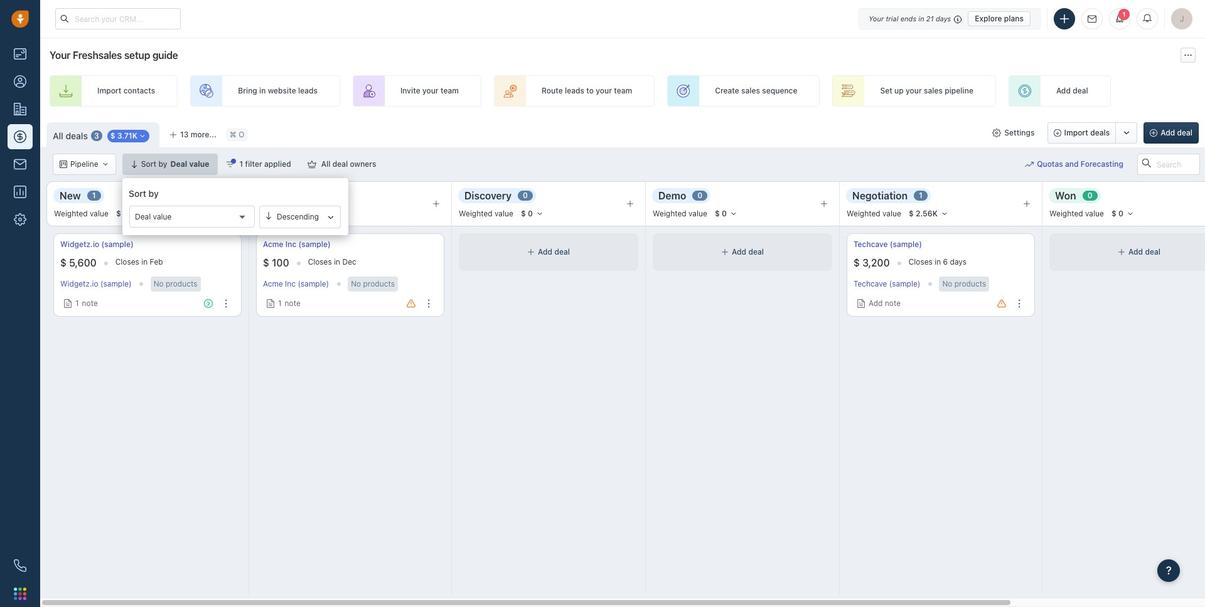Task type: describe. For each thing, give the bounding box(es) containing it.
no products for $ 100
[[351, 279, 395, 289]]

(sample) down $ 2.56k
[[890, 240, 922, 249]]

$ 3.71k button
[[103, 129, 153, 143]]

1.12k
[[123, 209, 142, 218]]

route leads to your team link
[[494, 75, 655, 107]]

create
[[715, 86, 739, 96]]

sales inside 'create sales sequence' link
[[741, 86, 760, 96]]

5,600
[[69, 257, 96, 269]]

sales inside set up your sales pipeline link
[[924, 86, 943, 96]]

demo
[[658, 190, 686, 201]]

$ 0 for demo
[[715, 209, 727, 218]]

quotas and forecasting link
[[1025, 154, 1136, 175]]

quotas and forecasting
[[1037, 160, 1124, 169]]

create sales sequence
[[715, 86, 797, 96]]

(sample) down closes in dec
[[298, 280, 329, 289]]

your freshsales setup guide
[[50, 50, 178, 61]]

your trial ends in 21 days
[[869, 14, 951, 22]]

add inside 'button'
[[1161, 128, 1175, 137]]

⌘ o
[[230, 130, 244, 140]]

up
[[894, 86, 904, 96]]

import contacts link
[[50, 75, 178, 107]]

setup
[[124, 50, 150, 61]]

deal value button
[[129, 200, 259, 229]]

invite your team
[[400, 86, 459, 96]]

settings button
[[986, 122, 1041, 144]]

weighted value for won
[[1049, 209, 1104, 219]]

forecasting
[[1081, 160, 1124, 169]]

import deals button
[[1047, 122, 1116, 144]]

import deals group
[[1047, 122, 1137, 144]]

2.56k
[[916, 209, 938, 218]]

by for sort by deal value
[[158, 159, 167, 169]]

sort for sort by
[[129, 188, 146, 199]]

1 inside button
[[239, 159, 243, 169]]

1 acme inc (sample) link from the top
[[263, 239, 331, 250]]

sort by
[[129, 188, 159, 199]]

6
[[943, 257, 948, 267]]

plans
[[1004, 13, 1024, 23]]

(sample) up closes in feb
[[101, 240, 134, 249]]

weighted for negotiation
[[847, 209, 880, 219]]

container_wx8msf4aqz5i3rn1 image inside add note button
[[857, 299, 866, 308]]

website
[[268, 86, 296, 96]]

container_wx8msf4aqz5i3rn1 image inside $ 3.71k button
[[139, 133, 146, 140]]

note inside button
[[885, 299, 901, 308]]

weighted for demo
[[653, 209, 686, 219]]

2 techcave (sample) from the top
[[854, 280, 920, 289]]

import for import deals
[[1064, 128, 1088, 137]]

quotas
[[1037, 160, 1063, 169]]

add deal button
[[1144, 122, 1199, 144]]

sort for sort by deal value
[[141, 159, 156, 169]]

create sales sequence link
[[667, 75, 820, 107]]

weighted for won
[[1049, 209, 1083, 219]]

1 techcave (sample) link from the top
[[854, 239, 922, 250]]

set
[[880, 86, 892, 96]]

all for deals
[[53, 130, 63, 141]]

3
[[94, 131, 99, 141]]

2 acme from the top
[[263, 280, 283, 289]]

weighted for discovery
[[459, 209, 493, 219]]

value for negotiation
[[883, 209, 901, 219]]

weighted value for discovery
[[459, 209, 513, 219]]

0 vertical spatial days
[[936, 14, 951, 22]]

13 more... button
[[163, 126, 223, 144]]

2 widgetz.io from the top
[[60, 280, 98, 289]]

2 widgetz.io (sample) from the top
[[60, 280, 132, 289]]

(sample) down closes in feb
[[100, 280, 132, 289]]

no products for $ 3,200
[[942, 279, 986, 289]]

3.71k
[[117, 131, 137, 141]]

feb
[[150, 257, 163, 267]]

$ 2.56k button
[[903, 207, 954, 221]]

closes in feb
[[115, 257, 163, 267]]

weighted value for negotiation
[[847, 209, 901, 219]]

deal inside button
[[333, 159, 348, 169]]

2 techcave (sample) link from the top
[[854, 280, 920, 289]]

2 techcave from the top
[[854, 280, 887, 289]]

more...
[[191, 130, 216, 139]]

all deal owners button
[[299, 154, 384, 175]]

ends
[[901, 14, 916, 22]]

new
[[60, 190, 81, 201]]

all deal owners
[[321, 159, 376, 169]]

and
[[1065, 160, 1079, 169]]

in left 21
[[918, 14, 924, 22]]

Search your CRM... text field
[[55, 8, 181, 30]]

0 vertical spatial deal
[[170, 159, 187, 169]]

route
[[542, 86, 563, 96]]

in right bring
[[259, 86, 266, 96]]

deals for all
[[66, 130, 88, 141]]

freshsales
[[73, 50, 122, 61]]

add note
[[869, 299, 901, 308]]

import for import contacts
[[97, 86, 121, 96]]

won
[[1055, 190, 1076, 201]]

contacts
[[123, 86, 155, 96]]

add deal inside 'button'
[[1161, 128, 1193, 137]]

$ 3,200
[[854, 257, 890, 269]]

phone element
[[8, 554, 33, 579]]

invite
[[400, 86, 420, 96]]

trial
[[886, 14, 899, 22]]

add note button
[[854, 295, 904, 313]]

note for $ 100
[[285, 299, 301, 308]]

1 link
[[1109, 8, 1130, 30]]

leads inside bring in website leads link
[[298, 86, 318, 96]]

settings
[[1004, 128, 1035, 137]]

1 note for 100
[[278, 299, 301, 308]]

$ 3.71k
[[110, 131, 137, 141]]

$ 1.12k button
[[110, 207, 159, 221]]

sort by dialog
[[122, 178, 348, 235]]

leads inside route leads to your team link
[[565, 86, 584, 96]]

$ inside button
[[116, 209, 121, 218]]

$ 2.56k
[[909, 209, 938, 218]]

1 filter applied button
[[218, 154, 299, 175]]

route leads to your team
[[542, 86, 632, 96]]

1 techcave (sample) from the top
[[854, 240, 922, 249]]

1 team from the left
[[441, 86, 459, 96]]

value for demo
[[689, 209, 707, 219]]

products for $ 3,200
[[955, 279, 986, 289]]

2 your from the left
[[596, 86, 612, 96]]

all for deal
[[321, 159, 330, 169]]

value for discovery
[[495, 209, 513, 219]]

(sample) up closes in dec
[[298, 240, 331, 249]]

3,200
[[862, 257, 890, 269]]

dec
[[342, 257, 356, 267]]

applied
[[264, 159, 291, 169]]

container_wx8msf4aqz5i3rn1 image inside 1 filter applied button
[[226, 160, 234, 169]]

1 widgetz.io (sample) from the top
[[60, 240, 134, 249]]

bring in website leads link
[[190, 75, 340, 107]]

sort by deal value
[[141, 159, 209, 169]]

import deals
[[1064, 128, 1110, 137]]

explore plans
[[975, 13, 1024, 23]]



Task type: locate. For each thing, give the bounding box(es) containing it.
note for $ 5,600
[[82, 299, 98, 308]]

1 leads from the left
[[298, 86, 318, 96]]

closes for 3,200
[[909, 257, 933, 267]]

sales
[[741, 86, 760, 96], [924, 86, 943, 96]]

deals left 3
[[66, 130, 88, 141]]

1 vertical spatial acme inc (sample)
[[263, 280, 329, 289]]

1 no products from the left
[[154, 279, 197, 289]]

your right to on the top
[[596, 86, 612, 96]]

no products for $ 5,600
[[154, 279, 197, 289]]

note down 100
[[285, 299, 301, 308]]

0 vertical spatial acme inc (sample)
[[263, 240, 331, 249]]

1 vertical spatial days
[[950, 257, 967, 267]]

1 horizontal spatial deal
[[170, 159, 187, 169]]

1 closes from the left
[[115, 257, 139, 267]]

sort inside dialog
[[129, 188, 146, 199]]

0 horizontal spatial deals
[[66, 130, 88, 141]]

1 sales from the left
[[741, 86, 760, 96]]

2 horizontal spatial note
[[885, 299, 901, 308]]

deal inside 'button'
[[1177, 128, 1193, 137]]

2 no products from the left
[[351, 279, 395, 289]]

$ 100
[[263, 257, 289, 269]]

techcave (sample) link up add note
[[854, 280, 920, 289]]

container_wx8msf4aqz5i3rn1 image
[[992, 129, 1001, 137], [101, 161, 109, 168], [721, 249, 729, 256], [63, 299, 72, 308], [266, 299, 275, 308], [857, 299, 866, 308]]

sort up sort by
[[141, 159, 156, 169]]

techcave inside techcave (sample) link
[[854, 240, 888, 249]]

discovery
[[464, 190, 512, 201]]

no down dec
[[351, 279, 361, 289]]

weighted value for new
[[54, 209, 109, 219]]

in left dec
[[334, 257, 340, 267]]

0 horizontal spatial 1 note
[[75, 299, 98, 308]]

weighted
[[54, 209, 88, 219], [459, 209, 493, 219], [653, 209, 686, 219], [847, 209, 880, 219], [1049, 209, 1083, 219]]

o
[[239, 130, 244, 140]]

import
[[97, 86, 121, 96], [1064, 128, 1088, 137]]

in left feb
[[141, 257, 148, 267]]

1 your from the left
[[422, 86, 439, 96]]

4 weighted from the left
[[847, 209, 880, 219]]

products for $ 5,600
[[166, 279, 197, 289]]

value for new
[[90, 209, 109, 219]]

weighted value down 'discovery'
[[459, 209, 513, 219]]

widgetz.io (sample) down 5,600
[[60, 280, 132, 289]]

techcave (sample) link up 3,200
[[854, 239, 922, 250]]

negotiation
[[852, 190, 908, 201]]

1 widgetz.io (sample) link from the top
[[60, 239, 134, 250]]

widgetz.io (sample)
[[60, 240, 134, 249], [60, 280, 132, 289]]

100
[[272, 257, 289, 269]]

no products
[[154, 279, 197, 289], [351, 279, 395, 289], [942, 279, 986, 289]]

$ 1.12k
[[116, 209, 142, 218]]

5 weighted value from the left
[[1049, 209, 1104, 219]]

guide
[[152, 50, 178, 61]]

1 horizontal spatial note
[[285, 299, 301, 308]]

weighted value down negotiation
[[847, 209, 901, 219]]

all inside button
[[321, 159, 330, 169]]

0 horizontal spatial all
[[53, 130, 63, 141]]

1 note down 100
[[278, 299, 301, 308]]

2 leads from the left
[[565, 86, 584, 96]]

2 products from the left
[[363, 279, 395, 289]]

no for $ 100
[[351, 279, 361, 289]]

0 horizontal spatial deal
[[135, 212, 151, 222]]

1 no from the left
[[154, 279, 164, 289]]

days right the 6
[[950, 257, 967, 267]]

acme down $ 100
[[263, 280, 283, 289]]

2 horizontal spatial products
[[955, 279, 986, 289]]

products for $ 100
[[363, 279, 395, 289]]

0 vertical spatial your
[[869, 14, 884, 22]]

1 vertical spatial techcave (sample) link
[[854, 280, 920, 289]]

1 vertical spatial all
[[321, 159, 330, 169]]

2 horizontal spatial $ 0
[[1112, 209, 1123, 218]]

2 inc from the top
[[285, 280, 296, 289]]

1 vertical spatial deal
[[135, 212, 151, 222]]

0 horizontal spatial import
[[97, 86, 121, 96]]

0 vertical spatial sort
[[141, 159, 156, 169]]

1 weighted value from the left
[[54, 209, 109, 219]]

by
[[158, 159, 167, 169], [149, 188, 159, 199]]

no products down the 6
[[942, 279, 986, 289]]

closes left feb
[[115, 257, 139, 267]]

weighted value down the won
[[1049, 209, 1104, 219]]

2 $ 0 button from the left
[[709, 207, 743, 221]]

sales left pipeline at the top of page
[[924, 86, 943, 96]]

deal down 13
[[170, 159, 187, 169]]

your for your trial ends in 21 days
[[869, 14, 884, 22]]

3 weighted value from the left
[[653, 209, 707, 219]]

1 vertical spatial widgetz.io (sample)
[[60, 280, 132, 289]]

bring in website leads
[[238, 86, 318, 96]]

widgetz.io (sample) link down 5,600
[[60, 280, 132, 289]]

1 vertical spatial widgetz.io
[[60, 280, 98, 289]]

sequence
[[762, 86, 797, 96]]

0 vertical spatial import
[[97, 86, 121, 96]]

2 note from the left
[[285, 299, 301, 308]]

1 vertical spatial import
[[1064, 128, 1088, 137]]

explore
[[975, 13, 1002, 23]]

0 horizontal spatial team
[[441, 86, 459, 96]]

deal inside dropdown button
[[135, 212, 151, 222]]

0 horizontal spatial $ 0
[[521, 209, 533, 218]]

container_wx8msf4aqz5i3rn1 image
[[139, 133, 146, 140], [226, 160, 234, 169], [307, 160, 316, 169], [1025, 160, 1034, 169], [60, 161, 67, 168], [527, 249, 535, 256], [1118, 249, 1125, 256]]

note
[[82, 299, 98, 308], [285, 299, 301, 308], [885, 299, 901, 308]]

1 vertical spatial by
[[149, 188, 159, 199]]

to
[[586, 86, 594, 96]]

0 vertical spatial widgetz.io (sample)
[[60, 240, 134, 249]]

2 1 note from the left
[[278, 299, 301, 308]]

1 acme from the top
[[263, 240, 283, 249]]

0 vertical spatial acme
[[263, 240, 283, 249]]

techcave (sample) up 3,200
[[854, 240, 922, 249]]

weighted value down demo
[[653, 209, 707, 219]]

$ 0 button for discovery
[[515, 207, 549, 221]]

container_wx8msf4aqz5i3rn1 image inside all deal owners button
[[307, 160, 316, 169]]

all left owners
[[321, 159, 330, 169]]

value
[[189, 159, 209, 169], [90, 209, 109, 219], [495, 209, 513, 219], [689, 209, 707, 219], [883, 209, 901, 219], [1085, 209, 1104, 219], [153, 212, 172, 222]]

1 horizontal spatial products
[[363, 279, 395, 289]]

Search field
[[1137, 154, 1200, 175]]

closes for 5,600
[[115, 257, 139, 267]]

your
[[869, 14, 884, 22], [50, 50, 70, 61]]

0 vertical spatial techcave (sample) link
[[854, 239, 922, 250]]

closes left the 6
[[909, 257, 933, 267]]

acme
[[263, 240, 283, 249], [263, 280, 283, 289]]

days
[[936, 14, 951, 22], [950, 257, 967, 267]]

1 horizontal spatial import
[[1064, 128, 1088, 137]]

0 horizontal spatial sales
[[741, 86, 760, 96]]

sales right create
[[741, 86, 760, 96]]

⌘
[[230, 130, 236, 140]]

0 vertical spatial widgetz.io (sample) link
[[60, 239, 134, 250]]

1 horizontal spatial no products
[[351, 279, 395, 289]]

0 horizontal spatial your
[[50, 50, 70, 61]]

1 vertical spatial sort
[[129, 188, 146, 199]]

in for $ 3,200
[[935, 257, 941, 267]]

no products down dec
[[351, 279, 395, 289]]

pipeline
[[945, 86, 973, 96]]

no for $ 3,200
[[942, 279, 952, 289]]

1 horizontal spatial 1 note
[[278, 299, 301, 308]]

1 vertical spatial acme inc (sample) link
[[263, 280, 329, 289]]

3 $ 0 from the left
[[1112, 209, 1123, 218]]

container_wx8msf4aqz5i3rn1 image inside settings popup button
[[992, 129, 1001, 137]]

0
[[523, 191, 528, 200], [698, 191, 703, 200], [1088, 191, 1093, 200], [528, 209, 533, 218], [722, 209, 727, 218], [1118, 209, 1123, 218]]

container_wx8msf4aqz5i3rn1 image inside pipeline dropdown button
[[60, 161, 67, 168]]

2 weighted from the left
[[459, 209, 493, 219]]

widgetz.io (sample) link up 5,600
[[60, 239, 134, 250]]

weighted down demo
[[653, 209, 686, 219]]

0 horizontal spatial no products
[[154, 279, 197, 289]]

1 horizontal spatial all
[[321, 159, 330, 169]]

3 closes from the left
[[909, 257, 933, 267]]

add deal link
[[1009, 75, 1111, 107]]

acme inc (sample) up 100
[[263, 240, 331, 249]]

no down the 6
[[942, 279, 952, 289]]

bring
[[238, 86, 257, 96]]

1 horizontal spatial your
[[869, 14, 884, 22]]

2 horizontal spatial $ 0 button
[[1106, 207, 1140, 221]]

leads right 'website'
[[298, 86, 318, 96]]

acme up $ 100
[[263, 240, 283, 249]]

your right up
[[906, 86, 922, 96]]

1 vertical spatial your
[[50, 50, 70, 61]]

by up sort by
[[158, 159, 167, 169]]

acme inc (sample) link
[[263, 239, 331, 250], [263, 280, 329, 289]]

widgetz.io (sample) up 5,600
[[60, 240, 134, 249]]

leads
[[298, 86, 318, 96], [565, 86, 584, 96]]

acme inc (sample) link up 100
[[263, 239, 331, 250]]

3 products from the left
[[955, 279, 986, 289]]

weighted value for demo
[[653, 209, 707, 219]]

inc down 100
[[285, 280, 296, 289]]

in for $ 100
[[334, 257, 340, 267]]

weighted value down new
[[54, 209, 109, 219]]

1 $ 0 from the left
[[521, 209, 533, 218]]

2 $ 0 from the left
[[715, 209, 727, 218]]

in left the 6
[[935, 257, 941, 267]]

0 horizontal spatial closes
[[115, 257, 139, 267]]

3 weighted from the left
[[653, 209, 686, 219]]

1 horizontal spatial leads
[[565, 86, 584, 96]]

deal value
[[135, 212, 172, 222]]

1 techcave from the top
[[854, 240, 888, 249]]

all
[[53, 130, 63, 141], [321, 159, 330, 169]]

$
[[110, 131, 115, 141], [116, 209, 121, 218], [521, 209, 526, 218], [715, 209, 720, 218], [909, 209, 914, 218], [1112, 209, 1116, 218], [60, 257, 67, 269], [263, 257, 269, 269], [854, 257, 860, 269]]

inc up 100
[[285, 240, 296, 249]]

0 vertical spatial inc
[[285, 240, 296, 249]]

owners
[[350, 159, 376, 169]]

1 vertical spatial acme
[[263, 280, 283, 289]]

import up quotas and forecasting
[[1064, 128, 1088, 137]]

3 $ 0 button from the left
[[1106, 207, 1140, 221]]

2 widgetz.io (sample) link from the top
[[60, 280, 132, 289]]

deal down sort by
[[135, 212, 151, 222]]

4 weighted value from the left
[[847, 209, 901, 219]]

in for $ 5,600
[[141, 257, 148, 267]]

descending
[[277, 212, 319, 222]]

closes in 6 days
[[909, 257, 967, 267]]

(sample) up add note
[[889, 280, 920, 289]]

1 note for 5,600
[[75, 299, 98, 308]]

0 vertical spatial all
[[53, 130, 63, 141]]

0 vertical spatial techcave (sample)
[[854, 240, 922, 249]]

weighted value
[[54, 209, 109, 219], [459, 209, 513, 219], [653, 209, 707, 219], [847, 209, 901, 219], [1049, 209, 1104, 219]]

import inside button
[[1064, 128, 1088, 137]]

techcave (sample)
[[854, 240, 922, 249], [854, 280, 920, 289]]

0 horizontal spatial leads
[[298, 86, 318, 96]]

your for your freshsales setup guide
[[50, 50, 70, 61]]

add inside button
[[869, 299, 883, 308]]

1 note from the left
[[82, 299, 98, 308]]

0 horizontal spatial note
[[82, 299, 98, 308]]

1 vertical spatial techcave
[[854, 280, 887, 289]]

2 acme inc (sample) link from the top
[[263, 280, 329, 289]]

pipeline button
[[53, 154, 116, 175]]

1 horizontal spatial team
[[614, 86, 632, 96]]

1 note down 5,600
[[75, 299, 98, 308]]

techcave down $ 3,200
[[854, 280, 887, 289]]

deals inside import deals button
[[1090, 128, 1110, 137]]

by for sort by
[[149, 188, 159, 199]]

closes left dec
[[308, 257, 332, 267]]

import left contacts
[[97, 86, 121, 96]]

note down 3,200
[[885, 299, 901, 308]]

sort up $ 1.12k button
[[129, 188, 146, 199]]

$ 0 for discovery
[[521, 209, 533, 218]]

weighted for new
[[54, 209, 88, 219]]

weighted down new
[[54, 209, 88, 219]]

1 inc from the top
[[285, 240, 296, 249]]

widgetz.io down $ 5,600
[[60, 280, 98, 289]]

1 widgetz.io from the top
[[60, 240, 99, 249]]

techcave (sample) up add note
[[854, 280, 920, 289]]

3 no from the left
[[942, 279, 952, 289]]

sort
[[141, 159, 156, 169], [129, 188, 146, 199]]

$ 0 for won
[[1112, 209, 1123, 218]]

2 acme inc (sample) from the top
[[263, 280, 329, 289]]

$ 0
[[521, 209, 533, 218], [715, 209, 727, 218], [1112, 209, 1123, 218]]

invite your team link
[[353, 75, 481, 107]]

1 vertical spatial widgetz.io (sample) link
[[60, 280, 132, 289]]

1
[[1122, 11, 1126, 18], [239, 159, 243, 169], [92, 191, 96, 200], [919, 191, 923, 200], [75, 299, 79, 308], [278, 299, 282, 308]]

2 horizontal spatial closes
[[909, 257, 933, 267]]

value for won
[[1085, 209, 1104, 219]]

weighted down negotiation
[[847, 209, 880, 219]]

container_wx8msf4aqz5i3rn1 image inside pipeline dropdown button
[[101, 161, 109, 168]]

all deals 3
[[53, 130, 99, 141]]

products
[[166, 279, 197, 289], [363, 279, 395, 289], [955, 279, 986, 289]]

1 vertical spatial techcave (sample)
[[854, 280, 920, 289]]

$ inside popup button
[[110, 131, 115, 141]]

2 weighted value from the left
[[459, 209, 513, 219]]

all deals link
[[53, 130, 88, 142]]

0 horizontal spatial your
[[422, 86, 439, 96]]

import contacts
[[97, 86, 155, 96]]

deals up forecasting
[[1090, 128, 1110, 137]]

13 more...
[[180, 130, 216, 139]]

2 horizontal spatial no products
[[942, 279, 986, 289]]

0 vertical spatial by
[[158, 159, 167, 169]]

$ 0 button for demo
[[709, 207, 743, 221]]

1 horizontal spatial sales
[[924, 86, 943, 96]]

team right to on the top
[[614, 86, 632, 96]]

1 horizontal spatial $ 0
[[715, 209, 727, 218]]

set up your sales pipeline link
[[833, 75, 996, 107]]

$ 0 button
[[515, 207, 549, 221], [709, 207, 743, 221], [1106, 207, 1140, 221]]

widgetz.io (sample) link
[[60, 239, 134, 250], [60, 280, 132, 289]]

2 no from the left
[[351, 279, 361, 289]]

1 horizontal spatial $ 0 button
[[709, 207, 743, 221]]

techcave up $ 3,200
[[854, 240, 888, 249]]

by inside dialog
[[149, 188, 159, 199]]

closes for 100
[[308, 257, 332, 267]]

your left 'trial'
[[869, 14, 884, 22]]

1 horizontal spatial no
[[351, 279, 361, 289]]

3 your from the left
[[906, 86, 922, 96]]

no products down feb
[[154, 279, 197, 289]]

acme inc (sample) down 100
[[263, 280, 329, 289]]

1 vertical spatial inc
[[285, 280, 296, 289]]

1 weighted from the left
[[54, 209, 88, 219]]

weighted down 'discovery'
[[459, 209, 493, 219]]

acme inc (sample) link down 100
[[263, 280, 329, 289]]

deal
[[170, 159, 187, 169], [135, 212, 151, 222]]

deals
[[1090, 128, 1110, 137], [66, 130, 88, 141]]

2 horizontal spatial no
[[942, 279, 952, 289]]

2 horizontal spatial your
[[906, 86, 922, 96]]

phone image
[[14, 560, 26, 572]]

note down 5,600
[[82, 299, 98, 308]]

all left 3
[[53, 130, 63, 141]]

$ 3.71k button
[[107, 130, 149, 143]]

descending button
[[259, 200, 345, 229]]

weighted down the won
[[1049, 209, 1083, 219]]

1 horizontal spatial closes
[[308, 257, 332, 267]]

3 no products from the left
[[942, 279, 986, 289]]

explore plans link
[[968, 11, 1031, 26]]

1 filter applied
[[239, 159, 291, 169]]

1 acme inc (sample) from the top
[[263, 240, 331, 249]]

2 team from the left
[[614, 86, 632, 96]]

13
[[180, 130, 189, 139]]

(sample)
[[101, 240, 134, 249], [298, 240, 331, 249], [890, 240, 922, 249], [100, 280, 132, 289], [298, 280, 329, 289], [889, 280, 920, 289]]

by up deal value
[[149, 188, 159, 199]]

value inside dropdown button
[[153, 212, 172, 222]]

no down feb
[[154, 279, 164, 289]]

21
[[926, 14, 934, 22]]

your left freshsales
[[50, 50, 70, 61]]

2 closes from the left
[[308, 257, 332, 267]]

1 1 note from the left
[[75, 299, 98, 308]]

1 horizontal spatial deals
[[1090, 128, 1110, 137]]

freshworks switcher image
[[14, 588, 26, 601]]

1 horizontal spatial your
[[596, 86, 612, 96]]

pipeline
[[70, 160, 98, 169]]

0 vertical spatial acme inc (sample) link
[[263, 239, 331, 250]]

5 weighted from the left
[[1049, 209, 1083, 219]]

container_wx8msf4aqz5i3rn1 image inside quotas and forecasting link
[[1025, 160, 1034, 169]]

add
[[1056, 86, 1071, 96], [1161, 128, 1175, 137], [538, 248, 552, 257], [732, 248, 746, 257], [1129, 248, 1143, 257], [869, 299, 883, 308]]

$ 5,600
[[60, 257, 96, 269]]

your right invite
[[422, 86, 439, 96]]

widgetz.io up $ 5,600
[[60, 240, 99, 249]]

set up your sales pipeline
[[880, 86, 973, 96]]

0 vertical spatial techcave
[[854, 240, 888, 249]]

0 horizontal spatial no
[[154, 279, 164, 289]]

closes in dec
[[308, 257, 356, 267]]

$ 0 button for won
[[1106, 207, 1140, 221]]

0 horizontal spatial products
[[166, 279, 197, 289]]

days right 21
[[936, 14, 951, 22]]

leads left to on the top
[[565, 86, 584, 96]]

deals for import
[[1090, 128, 1110, 137]]

no for $ 5,600
[[154, 279, 164, 289]]

1 $ 0 button from the left
[[515, 207, 549, 221]]

2 sales from the left
[[924, 86, 943, 96]]

0 horizontal spatial $ 0 button
[[515, 207, 549, 221]]

0 vertical spatial widgetz.io
[[60, 240, 99, 249]]

team right invite
[[441, 86, 459, 96]]

filter
[[245, 159, 262, 169]]

3 note from the left
[[885, 299, 901, 308]]

1 products from the left
[[166, 279, 197, 289]]



Task type: vqa. For each thing, say whether or not it's contained in the screenshot.
Track this email
no



